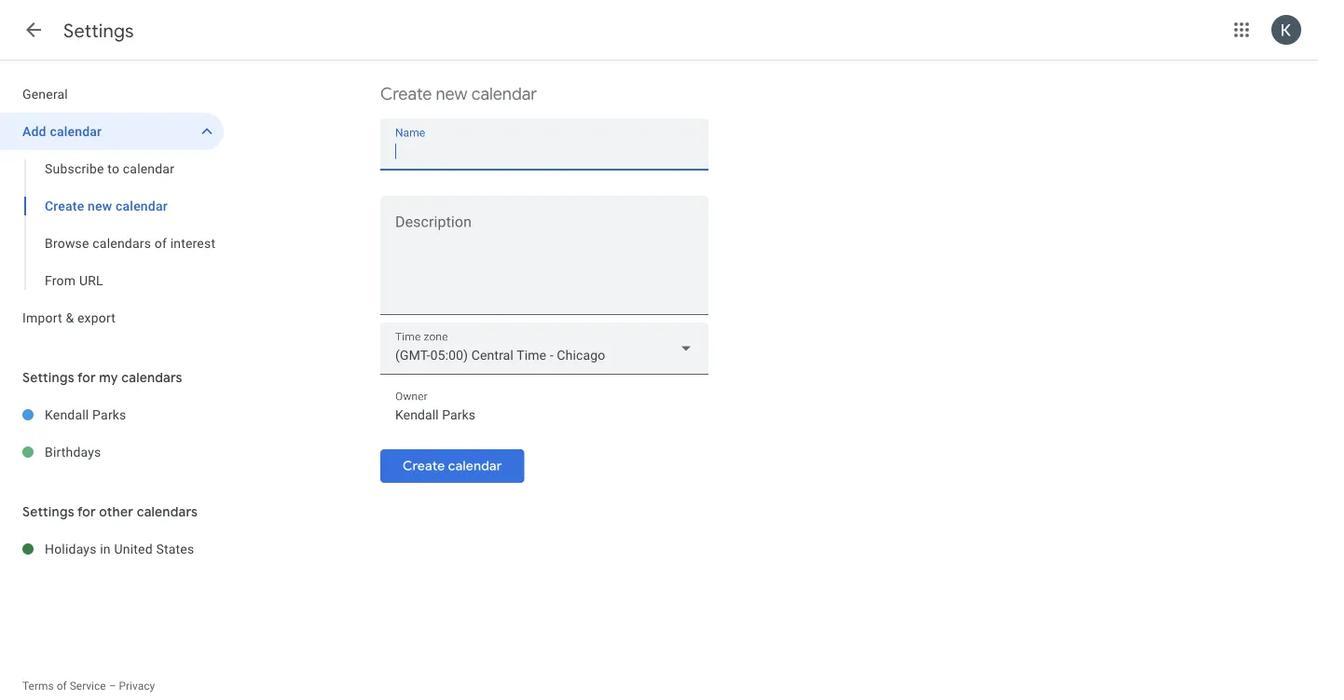 Task type: describe. For each thing, give the bounding box(es) containing it.
group containing subscribe to calendar
[[0, 150, 224, 299]]

create for 'group' containing subscribe to calendar
[[45, 198, 84, 214]]

–
[[109, 680, 116, 693]]

import & export
[[22, 310, 116, 325]]

states
[[156, 541, 194, 557]]

united
[[114, 541, 153, 557]]

settings for settings for other calendars
[[22, 503, 74, 520]]

create new calendar inside 'group'
[[45, 198, 168, 214]]

add calendar
[[22, 124, 102, 139]]

birthdays link
[[45, 434, 224, 471]]

terms
[[22, 680, 54, 693]]

of inside 'group'
[[155, 235, 167, 251]]

privacy
[[119, 680, 155, 693]]

kendall
[[45, 407, 89, 422]]

subscribe
[[45, 161, 104, 176]]

terms of service – privacy
[[22, 680, 155, 693]]

kendall parks tree item
[[0, 396, 224, 434]]

add
[[22, 124, 46, 139]]

for for other
[[77, 503, 96, 520]]

birthdays tree item
[[0, 434, 224, 471]]

in
[[100, 541, 111, 557]]

0 vertical spatial create new calendar
[[380, 83, 537, 105]]

browse calendars of interest
[[45, 235, 216, 251]]

holidays in united states tree item
[[0, 531, 224, 568]]

calendars for my
[[121, 369, 182, 386]]

calendar inside 'button'
[[448, 458, 502, 475]]

import
[[22, 310, 62, 325]]

holidays in united states
[[45, 541, 194, 557]]

go back image
[[22, 19, 45, 41]]

privacy link
[[119, 680, 155, 693]]

add calendar tree item
[[0, 113, 224, 150]]

0 vertical spatial create
[[380, 83, 432, 105]]



Task type: vqa. For each thing, say whether or not it's contained in the screenshot.
the bottom 18
no



Task type: locate. For each thing, give the bounding box(es) containing it.
0 vertical spatial calendars
[[93, 235, 151, 251]]

birthdays
[[45, 444, 101, 460]]

1 for from the top
[[77, 369, 96, 386]]

1 horizontal spatial of
[[155, 235, 167, 251]]

1 vertical spatial create new calendar
[[45, 198, 168, 214]]

create calendar button
[[380, 444, 524, 489]]

service
[[70, 680, 106, 693]]

for left other
[[77, 503, 96, 520]]

settings for my calendars tree
[[0, 396, 224, 471]]

calendars for other
[[137, 503, 198, 520]]

create inside 'group'
[[45, 198, 84, 214]]

2 vertical spatial calendars
[[137, 503, 198, 520]]

calendars inside 'group'
[[93, 235, 151, 251]]

browse
[[45, 235, 89, 251]]

settings for other calendars
[[22, 503, 198, 520]]

new inside 'group'
[[88, 198, 112, 214]]

calendars right my
[[121, 369, 182, 386]]

tree
[[0, 76, 224, 337]]

calendar inside tree item
[[50, 124, 102, 139]]

create new calendar
[[380, 83, 537, 105], [45, 198, 168, 214]]

create
[[380, 83, 432, 105], [45, 198, 84, 214], [403, 458, 445, 475]]

tree containing general
[[0, 76, 224, 337]]

for left my
[[77, 369, 96, 386]]

interest
[[170, 235, 216, 251]]

kendall parks
[[45, 407, 126, 422]]

subscribe to calendar
[[45, 161, 174, 176]]

1 vertical spatial new
[[88, 198, 112, 214]]

settings up holidays
[[22, 503, 74, 520]]

2 vertical spatial create
[[403, 458, 445, 475]]

2 for from the top
[[77, 503, 96, 520]]

1 vertical spatial settings
[[22, 369, 74, 386]]

1 vertical spatial calendars
[[121, 369, 182, 386]]

create inside 'button'
[[403, 458, 445, 475]]

1 vertical spatial for
[[77, 503, 96, 520]]

general
[[22, 86, 68, 102]]

None text field
[[395, 138, 694, 164], [380, 217, 709, 307], [395, 138, 694, 164], [380, 217, 709, 307]]

new
[[436, 83, 468, 105], [88, 198, 112, 214]]

settings up kendall
[[22, 369, 74, 386]]

url
[[79, 273, 103, 288]]

from
[[45, 273, 76, 288]]

terms of service link
[[22, 680, 106, 693]]

settings heading
[[63, 19, 134, 42]]

1 horizontal spatial new
[[436, 83, 468, 105]]

0 vertical spatial for
[[77, 369, 96, 386]]

None field
[[380, 323, 709, 375]]

parks
[[92, 407, 126, 422]]

1 vertical spatial create
[[45, 198, 84, 214]]

calendar
[[471, 83, 537, 105], [50, 124, 102, 139], [123, 161, 174, 176], [116, 198, 168, 214], [448, 458, 502, 475]]

1 horizontal spatial create new calendar
[[380, 83, 537, 105]]

calendars up states
[[137, 503, 198, 520]]

&
[[66, 310, 74, 325]]

export
[[77, 310, 116, 325]]

2 vertical spatial settings
[[22, 503, 74, 520]]

for for my
[[77, 369, 96, 386]]

settings
[[63, 19, 134, 42], [22, 369, 74, 386], [22, 503, 74, 520]]

calendars
[[93, 235, 151, 251], [121, 369, 182, 386], [137, 503, 198, 520]]

0 vertical spatial settings
[[63, 19, 134, 42]]

my
[[99, 369, 118, 386]]

0 horizontal spatial of
[[57, 680, 67, 693]]

calendars up 'url'
[[93, 235, 151, 251]]

0 horizontal spatial new
[[88, 198, 112, 214]]

other
[[99, 503, 134, 520]]

create calendar
[[403, 458, 502, 475]]

0 vertical spatial of
[[155, 235, 167, 251]]

from url
[[45, 273, 103, 288]]

0 horizontal spatial create new calendar
[[45, 198, 168, 214]]

of
[[155, 235, 167, 251], [57, 680, 67, 693]]

0 vertical spatial new
[[436, 83, 468, 105]]

holidays
[[45, 541, 97, 557]]

settings right 'go back' image
[[63, 19, 134, 42]]

settings for settings
[[63, 19, 134, 42]]

to
[[108, 161, 119, 176]]

of right terms at the bottom left of page
[[57, 680, 67, 693]]

holidays in united states link
[[45, 531, 224, 568]]

settings for my calendars
[[22, 369, 182, 386]]

1 vertical spatial of
[[57, 680, 67, 693]]

of left interest in the top left of the page
[[155, 235, 167, 251]]

settings for settings for my calendars
[[22, 369, 74, 386]]

group
[[0, 150, 224, 299]]

for
[[77, 369, 96, 386], [77, 503, 96, 520]]

None text field
[[395, 402, 694, 428]]

create for create calendar 'button'
[[403, 458, 445, 475]]



